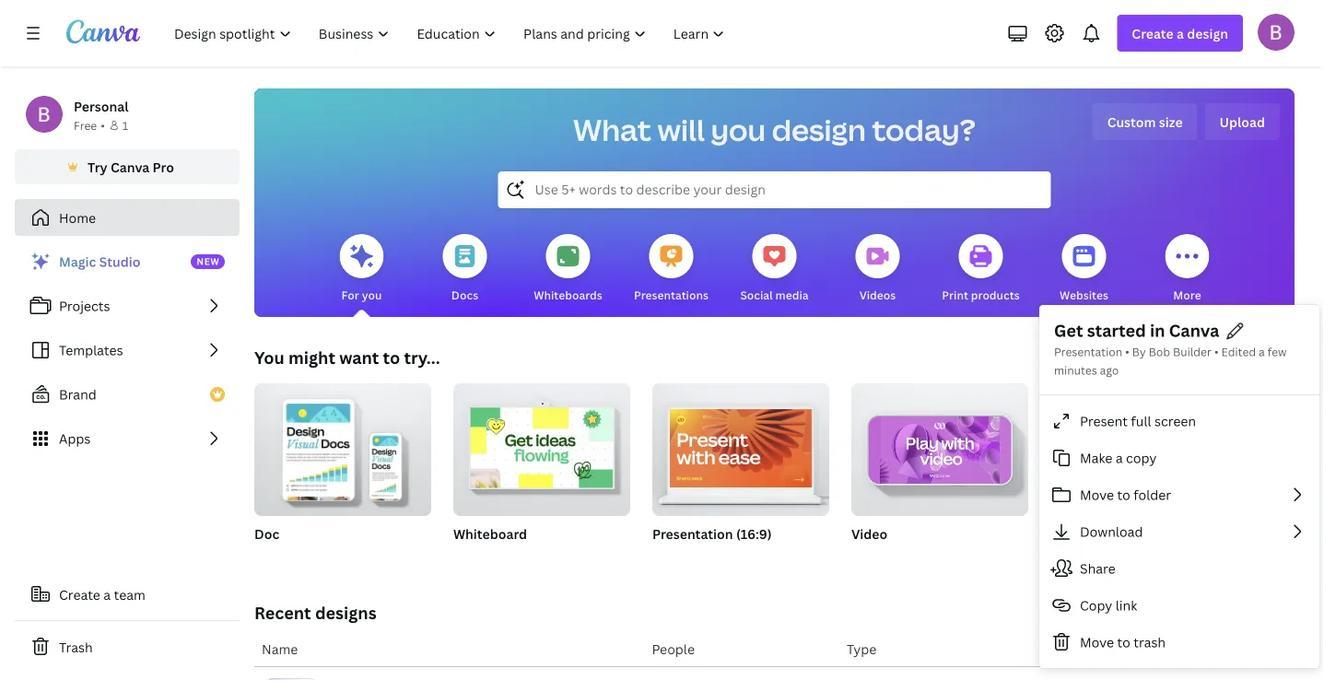 Task type: vqa. For each thing, say whether or not it's contained in the screenshot.
Upload
yes



Task type: locate. For each thing, give the bounding box(es) containing it.
a inside dropdown button
[[1177, 24, 1185, 42]]

move down copy
[[1080, 634, 1115, 651]]

projects link
[[15, 288, 240, 324]]

canva right try
[[111, 158, 150, 176]]

0 horizontal spatial create
[[59, 586, 100, 603]]

instagram
[[1051, 525, 1114, 543]]

present full screen button
[[1040, 403, 1320, 440]]

design inside dropdown button
[[1188, 24, 1229, 42]]

0 horizontal spatial edited
[[1042, 640, 1083, 658]]

a for copy
[[1116, 449, 1123, 467]]

1 vertical spatial canva
[[1170, 319, 1220, 342]]

custom size
[[1108, 113, 1183, 130]]

apps
[[59, 430, 91, 448]]

1 vertical spatial create
[[59, 586, 100, 603]]

0 vertical spatial canva
[[111, 158, 150, 176]]

docs
[[452, 287, 479, 302]]

create
[[1132, 24, 1174, 42], [59, 586, 100, 603]]

doc
[[254, 525, 279, 543]]

design left bob builder icon
[[1188, 24, 1229, 42]]

design up search search box
[[772, 110, 866, 150]]

get started in canva button
[[1055, 319, 1220, 343]]

move inside move to trash button
[[1080, 634, 1115, 651]]

to left trash
[[1118, 634, 1131, 651]]

download button
[[1040, 513, 1320, 550]]

1 vertical spatial edited
[[1042, 640, 1083, 658]]

free •
[[74, 118, 105, 133]]

canva up the builder
[[1170, 319, 1220, 342]]

move inside move to folder button
[[1080, 486, 1115, 504]]

1 horizontal spatial canva
[[1170, 319, 1220, 342]]

try canva pro
[[88, 158, 174, 176]]

presentation
[[1055, 344, 1123, 360], [653, 525, 733, 543]]

create left team at the left bottom
[[59, 586, 100, 603]]

recent
[[254, 602, 311, 624]]

presentation inside group
[[653, 525, 733, 543]]

1 vertical spatial to
[[1118, 486, 1131, 504]]

bob
[[1149, 344, 1171, 360]]

0 vertical spatial move
[[1080, 486, 1115, 504]]

to left try...
[[383, 346, 400, 369]]

you inside button
[[362, 287, 382, 302]]

a left copy
[[1116, 449, 1123, 467]]

full
[[1131, 412, 1152, 430]]

instagram post (square) group
[[1051, 383, 1228, 566]]

videos
[[860, 287, 896, 302]]

presentation left the '(16:9)'
[[653, 525, 733, 543]]

0 horizontal spatial you
[[362, 287, 382, 302]]

social media button
[[741, 221, 809, 317]]

custom size button
[[1093, 103, 1198, 140]]

to left folder at the bottom right of the page
[[1118, 486, 1131, 504]]

canva
[[111, 158, 150, 176], [1170, 319, 1220, 342]]

create for create a design
[[1132, 24, 1174, 42]]

1 vertical spatial design
[[772, 110, 866, 150]]

1 move from the top
[[1080, 486, 1115, 504]]

social
[[741, 287, 773, 302]]

present full screen
[[1080, 412, 1197, 430]]

for you
[[342, 287, 382, 302]]

0 vertical spatial create
[[1132, 24, 1174, 42]]

videos button
[[856, 221, 900, 317]]

a left team at the left bottom
[[104, 586, 111, 603]]

list
[[15, 243, 240, 457]]

create up custom size
[[1132, 24, 1174, 42]]

upload button
[[1205, 103, 1280, 140]]

new
[[197, 255, 220, 268]]

0 horizontal spatial canva
[[111, 158, 150, 176]]

name
[[262, 640, 298, 658]]

try...
[[404, 346, 440, 369]]

a up size
[[1177, 24, 1185, 42]]

1 horizontal spatial edited
[[1222, 344, 1257, 360]]

1 vertical spatial move
[[1080, 634, 1115, 651]]

0 horizontal spatial presentation
[[653, 525, 733, 543]]

group for doc
[[254, 376, 431, 516]]

what will you design today?
[[573, 110, 976, 150]]

get
[[1055, 319, 1084, 342]]

type
[[847, 640, 877, 658]]

instagram post (square)
[[1051, 525, 1201, 543]]

templates
[[59, 342, 123, 359]]

create inside dropdown button
[[1132, 24, 1174, 42]]

0 vertical spatial you
[[711, 110, 766, 150]]

2 move from the top
[[1080, 634, 1115, 651]]

builder
[[1174, 344, 1212, 360]]

create a design
[[1132, 24, 1229, 42]]

presentation for presentation
[[1055, 344, 1123, 360]]

whiteboards button
[[534, 221, 603, 317]]

0 vertical spatial presentation
[[1055, 344, 1123, 360]]

Search search field
[[535, 172, 1014, 207]]

make a copy
[[1080, 449, 1157, 467]]

create inside button
[[59, 586, 100, 603]]

canva inside button
[[1170, 319, 1220, 342]]

to inside button
[[1118, 486, 1131, 504]]

docs button
[[443, 221, 487, 317]]

1 vertical spatial you
[[362, 287, 382, 302]]

try canva pro button
[[15, 149, 240, 184]]

free
[[74, 118, 97, 133]]

to
[[383, 346, 400, 369], [1118, 486, 1131, 504], [1118, 634, 1131, 651]]

edited
[[1222, 344, 1257, 360], [1042, 640, 1083, 658]]

a
[[1177, 24, 1185, 42], [1259, 344, 1265, 360], [1116, 449, 1123, 467], [104, 586, 111, 603]]

0 vertical spatial design
[[1188, 24, 1229, 42]]

websites button
[[1060, 221, 1109, 317]]

edited down copy
[[1042, 640, 1083, 658]]

0 horizontal spatial design
[[772, 110, 866, 150]]

None search field
[[498, 171, 1051, 208]]

1 horizontal spatial design
[[1188, 24, 1229, 42]]

1 horizontal spatial create
[[1132, 24, 1174, 42]]

move to folder button
[[1040, 477, 1320, 513]]

you right for on the top of page
[[362, 287, 382, 302]]

trash
[[1134, 634, 1166, 651]]

apps link
[[15, 420, 240, 457]]

trash link
[[15, 629, 240, 666]]

by
[[1133, 344, 1147, 360]]

for
[[342, 287, 359, 302]]

to for move to trash
[[1118, 634, 1131, 651]]

you right will
[[711, 110, 766, 150]]

get started in canva
[[1055, 319, 1220, 342]]

edited inside edited a few minutes ago
[[1222, 344, 1257, 360]]

move down make
[[1080, 486, 1115, 504]]

edited left few
[[1222, 344, 1257, 360]]

a left few
[[1259, 344, 1265, 360]]

products
[[971, 287, 1020, 302]]

top level navigation element
[[162, 15, 741, 52]]

group for video
[[852, 376, 1029, 516]]

to inside button
[[1118, 634, 1131, 651]]

2 vertical spatial to
[[1118, 634, 1131, 651]]

copy
[[1127, 449, 1157, 467]]

1 vertical spatial presentation
[[653, 525, 733, 543]]

designs
[[315, 602, 377, 624]]

by bob builder
[[1133, 344, 1212, 360]]

presentation up minutes
[[1055, 344, 1123, 360]]

make
[[1080, 449, 1113, 467]]

0 vertical spatial edited
[[1222, 344, 1257, 360]]

1 horizontal spatial presentation
[[1055, 344, 1123, 360]]

a inside edited a few minutes ago
[[1259, 344, 1265, 360]]

group
[[254, 376, 431, 516], [454, 376, 631, 516], [653, 376, 830, 516], [852, 376, 1029, 516], [1051, 383, 1228, 516], [1250, 383, 1325, 516]]

pro
[[153, 158, 174, 176]]

a for design
[[1177, 24, 1185, 42]]

link
[[1116, 597, 1138, 614]]



Task type: describe. For each thing, give the bounding box(es) containing it.
(18
[[1294, 525, 1313, 543]]

1 horizontal spatial you
[[711, 110, 766, 150]]

copy link button
[[1040, 587, 1320, 624]]

templates link
[[15, 332, 240, 369]]

0 vertical spatial to
[[383, 346, 400, 369]]

you
[[254, 346, 285, 369]]

canva inside button
[[111, 158, 150, 176]]

share button
[[1040, 550, 1320, 587]]

create for create a team
[[59, 586, 100, 603]]

recent designs
[[254, 602, 377, 624]]

to for move to folder
[[1118, 486, 1131, 504]]

poster (18 × 
[[1250, 525, 1325, 543]]

will
[[658, 110, 705, 150]]

personal
[[74, 97, 129, 115]]

more button
[[1166, 221, 1210, 317]]

video group
[[852, 376, 1029, 566]]

move to trash button
[[1040, 624, 1320, 661]]

group for presentation (16:9)
[[653, 376, 830, 516]]

whiteboard group
[[454, 376, 631, 566]]

move for move to folder
[[1080, 486, 1115, 504]]

presentations
[[634, 287, 709, 302]]

present
[[1080, 412, 1128, 430]]

a for few
[[1259, 344, 1265, 360]]

print products button
[[942, 221, 1020, 317]]

post
[[1117, 525, 1145, 543]]

presentation for presentation (16:9)
[[653, 525, 733, 543]]

for you button
[[340, 221, 384, 317]]

bob builder image
[[1258, 14, 1295, 50]]

websites
[[1060, 287, 1109, 302]]

more
[[1174, 287, 1202, 302]]

a for team
[[104, 586, 111, 603]]

edited for edited
[[1042, 640, 1083, 658]]

in
[[1150, 319, 1166, 342]]

presentation (16:9)
[[653, 525, 772, 543]]

upload
[[1220, 113, 1266, 130]]

want
[[339, 346, 379, 369]]

create a team button
[[15, 576, 240, 613]]

home link
[[15, 199, 240, 236]]

few
[[1268, 344, 1287, 360]]

magic
[[59, 253, 96, 271]]

list containing magic studio
[[15, 243, 240, 457]]

(16:9)
[[736, 525, 772, 543]]

edited for edited a few minutes ago
[[1222, 344, 1257, 360]]

edited a few minutes ago
[[1055, 344, 1287, 378]]

social media
[[741, 287, 809, 302]]

trash
[[59, 638, 93, 656]]

media
[[776, 287, 809, 302]]

poster
[[1250, 525, 1291, 543]]

•
[[101, 118, 105, 133]]

share
[[1080, 560, 1116, 577]]

brand link
[[15, 376, 240, 413]]

try
[[88, 158, 108, 176]]

doc group
[[254, 376, 431, 566]]

projects
[[59, 297, 110, 315]]

move to trash
[[1080, 634, 1166, 651]]

download
[[1080, 523, 1144, 540]]

1
[[122, 118, 128, 133]]

studio
[[99, 253, 141, 271]]

create a design button
[[1118, 15, 1244, 52]]

whiteboards
[[534, 287, 603, 302]]

size
[[1160, 113, 1183, 130]]

make a copy button
[[1040, 440, 1320, 477]]

might
[[289, 346, 335, 369]]

home
[[59, 209, 96, 226]]

(square)
[[1148, 525, 1201, 543]]

screen
[[1155, 412, 1197, 430]]

presentations button
[[634, 221, 709, 317]]

move for move to trash
[[1080, 634, 1115, 651]]

magic studio
[[59, 253, 141, 271]]

presentation (16:9) group
[[653, 376, 830, 566]]

started
[[1088, 319, 1147, 342]]

copy
[[1080, 597, 1113, 614]]

group for poster (18 × 
[[1250, 383, 1325, 516]]

you might want to try...
[[254, 346, 440, 369]]

whiteboard
[[454, 525, 527, 543]]

today?
[[872, 110, 976, 150]]

poster (18 × 24 in portrait) group
[[1250, 383, 1325, 566]]

minutes
[[1055, 363, 1098, 378]]

video
[[852, 525, 888, 543]]

custom
[[1108, 113, 1156, 130]]

×
[[1316, 525, 1323, 543]]

people
[[652, 640, 695, 658]]

move to folder
[[1080, 486, 1172, 504]]

copy link
[[1080, 597, 1138, 614]]



